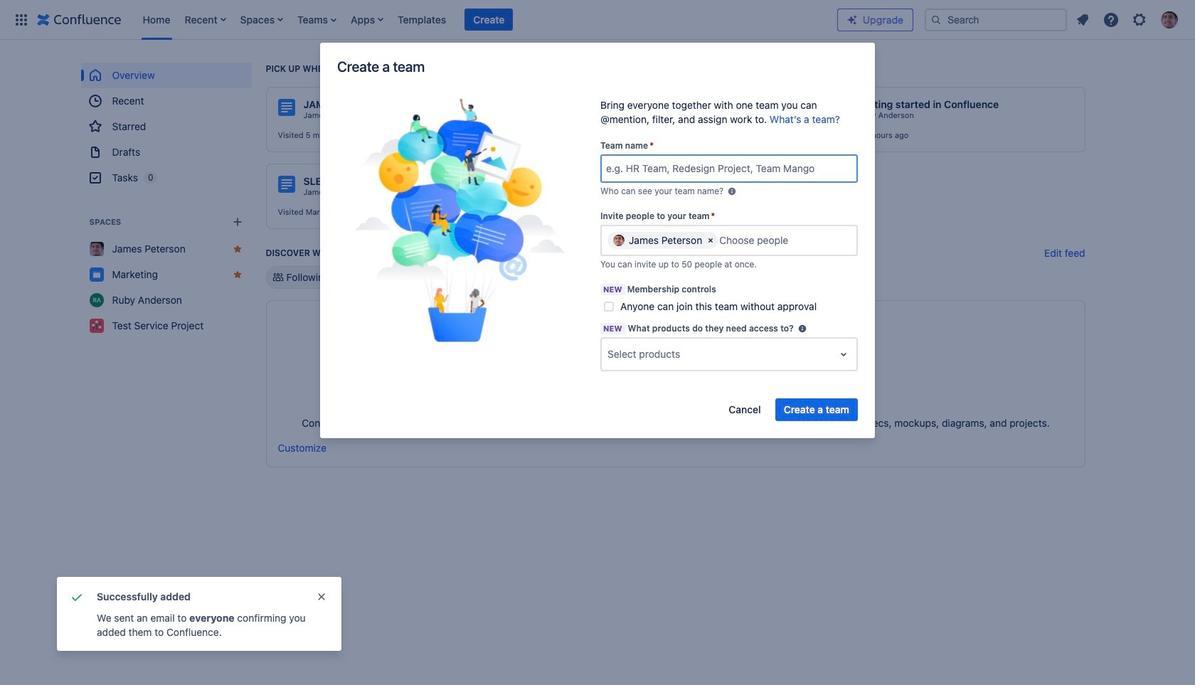 Task type: describe. For each thing, give the bounding box(es) containing it.
e.g. HR Team, Redesign Project, Team Mango field
[[602, 156, 856, 181]]

your team name is visible to anyone in your organisation. it may be visible on work shared outside your organisation. image
[[726, 186, 738, 197]]

global element
[[9, 0, 837, 39]]

settings icon image
[[1131, 11, 1148, 28]]

0 horizontal spatial list
[[136, 0, 837, 39]]

1 horizontal spatial list
[[1070, 7, 1187, 32]]

create a team element
[[338, 98, 583, 346]]

success image
[[68, 588, 85, 605]]



Task type: locate. For each thing, give the bounding box(es) containing it.
create a team image
[[354, 98, 567, 342]]

1 unstar this space image from the top
[[232, 243, 243, 255]]

list
[[136, 0, 837, 39], [1070, 7, 1187, 32]]

dismiss image
[[316, 591, 327, 603]]

confluence image
[[37, 11, 121, 28], [37, 11, 121, 28]]

list item inside list
[[465, 8, 513, 31]]

premium image
[[847, 14, 858, 25]]

None search field
[[925, 8, 1067, 31]]

Choose people text field
[[719, 233, 807, 248]]

banner
[[0, 0, 1195, 40]]

open image
[[835, 346, 852, 363]]

search image
[[930, 14, 942, 25]]

unstar this space image
[[232, 243, 243, 255], [232, 269, 243, 280]]

select from this list of atlassian products used by your organization. the addition of any new licenses may affect billing.{br}if you're not an admin, your product requests will be sent to one for approval.{br}access to these products will not be automatically granted for future members added to this team. image
[[796, 323, 808, 334]]

:wave: image
[[832, 100, 849, 117], [832, 100, 849, 117]]

Search field
[[925, 8, 1067, 31]]

clear image
[[705, 235, 717, 246]]

create a space image
[[229, 213, 246, 230]]

1 vertical spatial unstar this space image
[[232, 269, 243, 280]]

2 unstar this space image from the top
[[232, 269, 243, 280]]

group
[[81, 63, 251, 191]]

list item
[[180, 0, 230, 39], [293, 0, 341, 39], [346, 0, 388, 39], [465, 8, 513, 31]]

0 vertical spatial unstar this space image
[[232, 243, 243, 255]]



Task type: vqa. For each thing, say whether or not it's contained in the screenshot.
E.G. HR TEAM, REDESIGN PROJECT, TEAM MANGO field
yes



